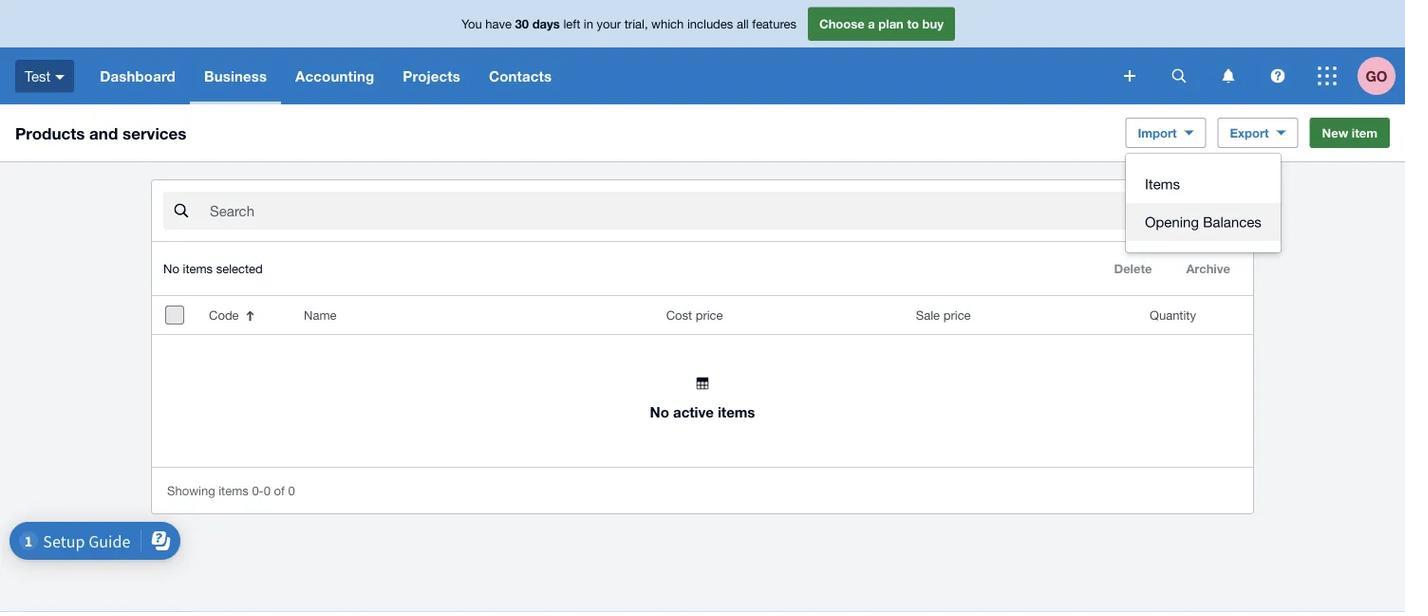 Task type: describe. For each thing, give the bounding box(es) containing it.
showing
[[167, 483, 215, 498]]

items for showing items 0-0 of 0
[[219, 483, 249, 498]]

a
[[868, 16, 875, 31]]

price for sale price
[[944, 308, 971, 322]]

active
[[1168, 202, 1210, 219]]

balances
[[1204, 214, 1262, 230]]

opening balances
[[1145, 214, 1262, 230]]

business
[[204, 67, 267, 85]]

price for cost price
[[696, 308, 723, 322]]

0-
[[252, 483, 264, 498]]

quantity button
[[983, 296, 1208, 334]]

import
[[1138, 125, 1177, 140]]

contacts
[[489, 67, 552, 85]]

selected
[[216, 261, 263, 276]]

plan
[[879, 16, 904, 31]]

have
[[486, 16, 512, 31]]

delete button
[[1103, 254, 1164, 284]]

no for no items selected
[[163, 261, 179, 276]]

trial,
[[625, 16, 648, 31]]

item
[[1352, 125, 1378, 140]]

30
[[515, 16, 529, 31]]

no active items
[[650, 404, 755, 421]]

which
[[652, 16, 684, 31]]

name
[[304, 308, 337, 322]]

products
[[15, 123, 85, 142]]

items link
[[1145, 173, 1262, 196]]

contacts button
[[475, 47, 566, 104]]

days
[[533, 16, 560, 31]]

navigation inside banner
[[86, 47, 1111, 104]]

projects button
[[389, 47, 475, 104]]

group containing items
[[1126, 154, 1281, 253]]

opening balances link
[[1126, 203, 1281, 241]]

go button
[[1358, 47, 1406, 104]]

code
[[209, 308, 239, 322]]

sale
[[916, 308, 940, 322]]

items inside list of items with cost price, sale price and quantity element
[[718, 404, 755, 421]]

dashboard
[[100, 67, 176, 85]]

choose
[[820, 16, 865, 31]]

active
[[673, 404, 714, 421]]

items
[[1145, 176, 1181, 192]]

accounting
[[296, 67, 374, 85]]

test
[[25, 68, 51, 84]]

no items selected
[[163, 261, 263, 276]]

services
[[123, 123, 187, 142]]

test button
[[0, 47, 86, 104]]

go
[[1366, 67, 1388, 85]]



Task type: locate. For each thing, give the bounding box(es) containing it.
items button
[[1126, 165, 1281, 203]]

navigation containing dashboard
[[86, 47, 1111, 104]]

0 left of
[[264, 483, 271, 498]]

quantity
[[1150, 308, 1197, 322]]

active button
[[1153, 192, 1242, 230]]

includes
[[688, 16, 734, 31]]

archive
[[1187, 261, 1231, 276]]

features
[[753, 16, 797, 31]]

name button
[[293, 296, 481, 334]]

new item
[[1323, 125, 1378, 140]]

cost
[[666, 308, 692, 322]]

items
[[183, 261, 213, 276], [718, 404, 755, 421], [219, 483, 249, 498]]

cost price button
[[481, 296, 735, 334]]

price right sale
[[944, 308, 971, 322]]

of
[[274, 483, 285, 498]]

1 0 from the left
[[264, 483, 271, 498]]

1 horizontal spatial no
[[650, 404, 669, 421]]

svg image
[[1173, 69, 1187, 83], [1125, 70, 1136, 82]]

0 horizontal spatial items
[[183, 261, 213, 276]]

dashboard link
[[86, 47, 190, 104]]

no
[[163, 261, 179, 276], [650, 404, 669, 421]]

sale price button
[[735, 296, 983, 334]]

items left 0-
[[219, 483, 249, 498]]

banner
[[0, 0, 1406, 104]]

export
[[1231, 125, 1269, 140]]

0
[[264, 483, 271, 498], [288, 483, 295, 498]]

svg image inside test popup button
[[55, 75, 65, 80]]

projects
[[403, 67, 461, 85]]

1 vertical spatial items
[[718, 404, 755, 421]]

no left active
[[650, 404, 669, 421]]

left
[[564, 16, 581, 31]]

your
[[597, 16, 621, 31]]

list of items with cost price, sale price and quantity element
[[152, 296, 1254, 467]]

Search search field
[[208, 193, 1141, 229]]

new item button
[[1310, 118, 1391, 148]]

svg image up the export
[[1223, 69, 1235, 83]]

0 horizontal spatial no
[[163, 261, 179, 276]]

1 vertical spatial no
[[650, 404, 669, 421]]

2 horizontal spatial items
[[718, 404, 755, 421]]

sale price
[[916, 308, 971, 322]]

no for no active items
[[650, 404, 669, 421]]

group
[[1126, 154, 1281, 253]]

no inside list of items with cost price, sale price and quantity element
[[650, 404, 669, 421]]

0 vertical spatial no
[[163, 261, 179, 276]]

showing items 0-0 of 0
[[167, 483, 295, 498]]

cost price
[[666, 308, 723, 322]]

export button
[[1218, 118, 1299, 148]]

banner containing dashboard
[[0, 0, 1406, 104]]

in
[[584, 16, 594, 31]]

svg image
[[1318, 66, 1337, 85], [1223, 69, 1235, 83], [1271, 69, 1286, 83], [55, 75, 65, 80]]

1 horizontal spatial items
[[219, 483, 249, 498]]

price
[[696, 308, 723, 322], [944, 308, 971, 322]]

products and services
[[15, 123, 187, 142]]

1 horizontal spatial 0
[[288, 483, 295, 498]]

navigation
[[86, 47, 1111, 104]]

2 vertical spatial items
[[219, 483, 249, 498]]

svg image up "export" popup button
[[1271, 69, 1286, 83]]

0 vertical spatial items
[[183, 261, 213, 276]]

choose a plan to buy
[[820, 16, 944, 31]]

price right cost
[[696, 308, 723, 322]]

buy
[[923, 16, 944, 31]]

items left selected
[[183, 261, 213, 276]]

business button
[[190, 47, 281, 104]]

0 right of
[[288, 483, 295, 498]]

you have 30 days left in your trial, which includes all features
[[462, 16, 797, 31]]

0 horizontal spatial svg image
[[1125, 70, 1136, 82]]

1 horizontal spatial svg image
[[1173, 69, 1187, 83]]

items right active
[[718, 404, 755, 421]]

0 horizontal spatial price
[[696, 308, 723, 322]]

no left selected
[[163, 261, 179, 276]]

list box containing items
[[1126, 154, 1281, 253]]

to
[[907, 16, 919, 31]]

svg image left go
[[1318, 66, 1337, 85]]

price inside button
[[696, 308, 723, 322]]

you
[[462, 16, 482, 31]]

list box
[[1126, 154, 1281, 253]]

new
[[1323, 125, 1349, 140]]

price inside 'button'
[[944, 308, 971, 322]]

code button
[[198, 296, 293, 334]]

1 horizontal spatial price
[[944, 308, 971, 322]]

items for no items selected
[[183, 261, 213, 276]]

delete
[[1115, 261, 1153, 276]]

1 price from the left
[[696, 308, 723, 322]]

svg image right test
[[55, 75, 65, 80]]

and
[[89, 123, 118, 142]]

all
[[737, 16, 749, 31]]

archive button
[[1175, 254, 1242, 284]]

2 price from the left
[[944, 308, 971, 322]]

0 horizontal spatial 0
[[264, 483, 271, 498]]

import button
[[1126, 118, 1207, 148]]

2 0 from the left
[[288, 483, 295, 498]]

accounting button
[[281, 47, 389, 104]]

opening
[[1145, 214, 1200, 230]]



Task type: vqa. For each thing, say whether or not it's contained in the screenshot.
Items link on the right top
yes



